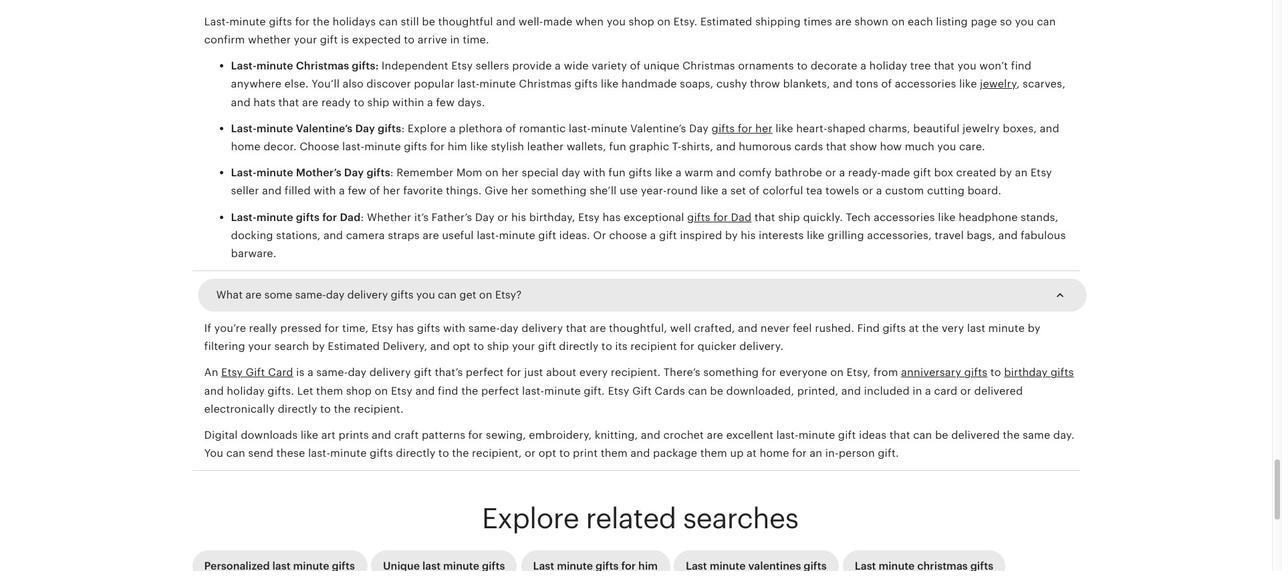 Task type: describe. For each thing, give the bounding box(es) containing it.
the down patterns
[[452, 448, 469, 460]]

stations,
[[276, 229, 321, 242]]

by inside that ship quickly. tech accessories like headphone stands, docking stations, and camera straps are useful last-minute gift ideas. or choose a gift inspired by his interests like grilling accessories, travel bags, and fabulous barware.
[[726, 229, 738, 242]]

or down give
[[498, 211, 509, 224]]

that ship quickly. tech accessories like headphone stands, docking stations, and camera straps are useful last-minute gift ideas. or choose a gift inspired by his interests like grilling accessories, travel bags, and fabulous barware.
[[231, 211, 1067, 260]]

gifts for her link
[[712, 122, 773, 135]]

can right the so
[[1038, 15, 1057, 28]]

a down 'mother's'
[[339, 185, 345, 198]]

last- for last-minute gifts for the holidays can still be thoughtful and well-made when you shop on etsy. estimated shipping times are shown on each listing page so you can confirm whether your gift is expected to arrive in time.
[[204, 15, 230, 28]]

of right set
[[750, 185, 760, 198]]

scarves,
[[1023, 78, 1066, 91]]

recipient,
[[472, 448, 522, 460]]

by down pressed
[[312, 341, 325, 353]]

0 vertical spatial gift
[[246, 367, 265, 380]]

thoughtful,
[[609, 322, 668, 335]]

1 dad from the left
[[340, 211, 361, 224]]

ideas
[[860, 429, 887, 442]]

your inside last-minute gifts for the holidays can still be thoughtful and well-made when you shop on etsy. estimated shipping times are shown on each listing page so you can confirm whether your gift is expected to arrive in time.
[[294, 33, 317, 46]]

a down ready-
[[877, 185, 883, 198]]

mom
[[457, 167, 483, 179]]

her up whether
[[383, 185, 401, 198]]

is inside last-minute gifts for the holidays can still be thoughtful and well-made when you shop on etsy. estimated shipping times are shown on each listing page so you can confirm whether your gift is expected to arrive in time.
[[341, 33, 349, 46]]

graphic
[[630, 140, 670, 153]]

of up handmade
[[630, 60, 641, 72]]

1 horizontal spatial explore
[[482, 503, 579, 535]]

that inside 'independent etsy sellers provide a wide variety of unique christmas ornaments to decorate a holiday tree that you won't find anywhere else. you'll also discover popular last-minute christmas gifts like handmade soaps, cushy throw blankets, and tons of accessories like'
[[935, 60, 955, 72]]

in inside an etsy gift card is a same-day delivery gift that's perfect for just about every recipient. there's something for everyone on etsy, from anniversary gifts to birthday gifts and holiday gifts. let them shop on etsy and find the perfect last-minute gift. etsy gift cards can be downloaded, printed, and included in a card or delivered electronically directly to the recipient.
[[913, 385, 923, 398]]

on left etsy.
[[658, 15, 671, 28]]

2 horizontal spatial christmas
[[683, 60, 736, 72]]

or up towels
[[826, 167, 837, 179]]

set
[[731, 185, 747, 198]]

last-minute gifts for dad : whether it's father's day or his birthday, etsy has exceptional gifts for dad
[[231, 211, 752, 224]]

by inside : remember mom on her special day with fun gifts like a warm and comfy bathrobe or a ready-made gift box created by an etsy seller and filled with a few of her favorite things. give her something she'll use year-round like a set of colorful tea towels or a custom cutting board.
[[1000, 167, 1013, 179]]

filled
[[285, 185, 311, 198]]

some
[[265, 289, 293, 302]]

what are some same-day delivery gifts you can get on etsy? button
[[204, 280, 1081, 312]]

plethora
[[459, 122, 503, 135]]

shown
[[855, 15, 889, 28]]

for left just
[[507, 367, 522, 380]]

blankets,
[[784, 78, 831, 91]]

the inside the if you're really pressed for time, etsy has gifts with same-day delivery that are thoughtful, well crafted, and never feel rushed. find gifts at the very last minute by filtering your search by estimated delivery, and opt to ship your gift directly to its recipient for quicker delivery.
[[923, 322, 939, 335]]

learn more about last-minute gifts tab panel
[[192, 0, 1081, 472]]

independent
[[382, 60, 449, 72]]

2 horizontal spatial with
[[584, 167, 606, 179]]

and right boxes,
[[1041, 122, 1060, 135]]

inspired
[[680, 229, 723, 242]]

every
[[580, 367, 608, 380]]

something inside : remember mom on her special day with fun gifts like a warm and comfy bathrobe or a ready-made gift box created by an etsy seller and filled with a few of her favorite things. give her something she'll use year-round like a set of colorful tea towels or a custom cutting board.
[[532, 185, 587, 198]]

by up "birthday gifts" link
[[1028, 322, 1041, 335]]

can left "still"
[[379, 15, 398, 28]]

patterns
[[422, 429, 466, 442]]

to inside last-minute gifts for the holidays can still be thoughtful and well-made when you shop on etsy. estimated shipping times are shown on each listing page so you can confirm whether your gift is expected to arrive in time.
[[404, 33, 415, 46]]

few inside : remember mom on her special day with fun gifts like a warm and comfy bathrobe or a ready-made gift box created by an etsy seller and filled with a few of her favorite things. give her something she'll use year-round like a set of colorful tea towels or a custom cutting board.
[[348, 185, 367, 198]]

digital
[[204, 429, 238, 442]]

: for explore
[[402, 122, 405, 135]]

and up package
[[641, 429, 661, 442]]

what
[[216, 289, 243, 302]]

gift inside : remember mom on her special day with fun gifts like a warm and comfy bathrobe or a ready-made gift box created by an etsy seller and filled with a few of her favorite things. give her something she'll use year-round like a set of colorful tea towels or a custom cutting board.
[[914, 167, 932, 179]]

minute down prints
[[330, 448, 367, 460]]

ship inside , scarves, and hats that are ready to ship within a few days.
[[368, 96, 390, 109]]

straps
[[388, 229, 420, 242]]

birthday
[[1005, 367, 1048, 380]]

jewelry link
[[981, 78, 1017, 91]]

included
[[865, 385, 910, 398]]

to left birthday
[[991, 367, 1002, 380]]

exceptional
[[624, 211, 685, 224]]

related
[[586, 503, 677, 535]]

and up that's
[[431, 341, 450, 353]]

to up art
[[320, 403, 331, 416]]

also
[[343, 78, 364, 91]]

you right when
[[607, 15, 626, 28]]

choose
[[300, 140, 340, 153]]

accessories inside 'independent etsy sellers provide a wide variety of unique christmas ornaments to decorate a holiday tree that you won't find anywhere else. you'll also discover popular last-minute christmas gifts like handmade soaps, cushy throw blankets, and tons of accessories like'
[[895, 78, 957, 91]]

day.
[[1054, 429, 1075, 442]]

mother's
[[296, 167, 342, 179]]

shop inside an etsy gift card is a same-day delivery gift that's perfect for just about every recipient. there's something for everyone on etsy, from anniversary gifts to birthday gifts and holiday gifts. let them shop on etsy and find the perfect last-minute gift. etsy gift cards can be downloaded, printed, and included in a card or delivered electronically directly to the recipient.
[[346, 385, 372, 398]]

ideas.
[[560, 229, 591, 242]]

are inside digital downloads like art prints and craft patterns for sewing, embroidery, knitting, and crochet are excellent last-minute gift ideas that can be delivered the same day. you can send these last-minute gifts directly to the recipient, or opt to print them and package them up at home for an in-person gift.
[[707, 429, 724, 442]]

quickly.
[[804, 211, 844, 224]]

2 valentine's from the left
[[631, 122, 687, 135]]

etsy down 'delivery,' on the left of page
[[391, 385, 413, 398]]

minute up wallets,
[[591, 122, 628, 135]]

a up tons
[[861, 60, 867, 72]]

the left same
[[1004, 429, 1021, 442]]

rushed.
[[815, 322, 855, 335]]

etsy down every
[[608, 385, 630, 398]]

shipping
[[756, 15, 801, 28]]

in inside last-minute gifts for the holidays can still be thoughtful and well-made when you shop on etsy. estimated shipping times are shown on each listing page so you can confirm whether your gift is expected to arrive in time.
[[450, 33, 460, 46]]

variety
[[592, 60, 627, 72]]

for up downloaded, on the right bottom
[[762, 367, 777, 380]]

a inside that ship quickly. tech accessories like headphone stands, docking stations, and camera straps are useful last-minute gift ideas. or choose a gift inspired by his interests like grilling accessories, travel bags, and fabulous barware.
[[651, 229, 657, 242]]

delivered inside an etsy gift card is a same-day delivery gift that's perfect for just about every recipient. there's something for everyone on etsy, from anniversary gifts to birthday gifts and holiday gifts. let them shop on etsy and find the perfect last-minute gift. etsy gift cards can be downloaded, printed, and included in a card or delivered electronically directly to the recipient.
[[975, 385, 1024, 398]]

or down ready-
[[863, 185, 874, 198]]

downloads
[[241, 429, 298, 442]]

few inside , scarves, and hats that are ready to ship within a few days.
[[436, 96, 455, 109]]

box
[[935, 167, 954, 179]]

1 horizontal spatial christmas
[[519, 78, 572, 91]]

like inside digital downloads like art prints and craft patterns for sewing, embroidery, knitting, and crochet are excellent last-minute gift ideas that can be delivered the same day. you can send these last-minute gifts directly to the recipient, or opt to print them and package them up at home for an in-person gift.
[[301, 429, 319, 442]]

round
[[667, 185, 698, 198]]

and left filled
[[262, 185, 282, 198]]

ready
[[322, 96, 351, 109]]

person
[[839, 448, 875, 460]]

like down the plethora
[[471, 140, 488, 153]]

directly inside the if you're really pressed for time, etsy has gifts with same-day delivery that are thoughtful, well crafted, and never feel rushed. find gifts at the very last minute by filtering your search by estimated delivery, and opt to ship your gift directly to its recipient for quicker delivery.
[[559, 341, 599, 353]]

the up prints
[[334, 403, 351, 416]]

embroidery,
[[529, 429, 592, 442]]

you right the so
[[1016, 15, 1035, 28]]

on left etsy,
[[831, 367, 844, 380]]

gift. inside an etsy gift card is a same-day delivery gift that's perfect for just about every recipient. there's something for everyone on etsy, from anniversary gifts to birthday gifts and holiday gifts. let them shop on etsy and find the perfect last-minute gift. etsy gift cards can be downloaded, printed, and included in a card or delivered electronically directly to the recipient.
[[584, 385, 605, 398]]

same
[[1023, 429, 1051, 442]]

much
[[905, 140, 935, 153]]

its
[[616, 341, 628, 353]]

the down that's
[[462, 385, 479, 398]]

home inside digital downloads like art prints and craft patterns for sewing, embroidery, knitting, and crochet are excellent last-minute gift ideas that can be delivered the same day. you can send these last-minute gifts directly to the recipient, or opt to print them and package them up at home for an in-person gift.
[[760, 448, 790, 460]]

that inside digital downloads like art prints and craft patterns for sewing, embroidery, knitting, and crochet are excellent last-minute gift ideas that can be delivered the same day. you can send these last-minute gifts directly to the recipient, or opt to print them and package them up at home for an in-person gift.
[[890, 429, 911, 442]]

and inside 'independent etsy sellers provide a wide variety of unique christmas ornaments to decorate a holiday tree that you won't find anywhere else. you'll also discover popular last-minute christmas gifts like handmade soaps, cushy throw blankets, and tons of accessories like'
[[834, 78, 853, 91]]

camera
[[346, 229, 385, 242]]

0 horizontal spatial with
[[314, 185, 336, 198]]

board.
[[968, 185, 1002, 198]]

docking
[[231, 229, 273, 242]]

be inside last-minute gifts for the holidays can still be thoughtful and well-made when you shop on etsy. estimated shipping times are shown on each listing page so you can confirm whether your gift is expected to arrive in time.
[[422, 15, 436, 28]]

to down get
[[474, 341, 485, 353]]

last- for last-minute valentine's day gifts : explore a plethora of romantic last-minute valentine's day gifts for her
[[231, 122, 257, 135]]

like down variety
[[601, 78, 619, 91]]

for up recipient, at the bottom of page
[[469, 429, 483, 442]]

confirm
[[204, 33, 245, 46]]

and inside last-minute gifts for the holidays can still be thoughtful and well-made when you shop on etsy. estimated shipping times are shown on each listing page so you can confirm whether your gift is expected to arrive in time.
[[496, 15, 516, 28]]

for down 'mother's'
[[322, 211, 337, 224]]

: for whether
[[361, 211, 364, 224]]

opt inside digital downloads like art prints and craft patterns for sewing, embroidery, knitting, and crochet are excellent last-minute gift ideas that can be delivered the same day. you can send these last-minute gifts directly to the recipient, or opt to print them and package them up at home for an in-person gift.
[[539, 448, 557, 460]]

a up round
[[676, 167, 682, 179]]

well-
[[519, 15, 544, 28]]

and left craft
[[372, 429, 392, 442]]

use
[[620, 185, 638, 198]]

for up humorous
[[738, 122, 753, 135]]

within
[[392, 96, 424, 109]]

has inside the if you're really pressed for time, etsy has gifts with same-day delivery that are thoughtful, well crafted, and never feel rushed. find gifts at the very last minute by filtering your search by estimated delivery, and opt to ship your gift directly to its recipient for quicker delivery.
[[396, 322, 414, 335]]

minute up "decor."
[[257, 122, 293, 135]]

and down the headphone
[[999, 229, 1019, 242]]

handmade
[[622, 78, 677, 91]]

minute up docking
[[257, 211, 293, 224]]

and down an
[[204, 385, 224, 398]]

delivery inside the if you're really pressed for time, etsy has gifts with same-day delivery that are thoughtful, well crafted, and never feel rushed. find gifts at the very last minute by filtering your search by estimated delivery, and opt to ship your gift directly to its recipient for quicker delivery.
[[522, 322, 563, 335]]

times
[[804, 15, 833, 28]]

delivery inside an etsy gift card is a same-day delivery gift that's perfect for just about every recipient. there's something for everyone on etsy, from anniversary gifts to birthday gifts and holiday gifts. let them shop on etsy and find the perfect last-minute gift. etsy gift cards can be downloaded, printed, and included in a card or delivered electronically directly to the recipient.
[[370, 367, 411, 380]]

travel
[[935, 229, 965, 242]]

last- for last-minute mother's day gifts
[[231, 167, 257, 179]]

can right you
[[226, 448, 245, 460]]

bags,
[[967, 229, 996, 242]]

gifts inside 'independent etsy sellers provide a wide variety of unique christmas ornaments to decorate a holiday tree that you won't find anywhere else. you'll also discover popular last-minute christmas gifts like handmade soaps, cushy throw blankets, and tons of accessories like'
[[575, 78, 598, 91]]

still
[[401, 15, 419, 28]]

for inside last-minute gifts for the holidays can still be thoughtful and well-made when you shop on etsy. estimated shipping times are shown on each listing page so you can confirm whether your gift is expected to arrive in time.
[[295, 15, 310, 28]]

like down warm
[[701, 185, 719, 198]]

you inside dropdown button
[[417, 289, 435, 302]]

the inside last-minute gifts for the holidays can still be thoughtful and well-made when you shop on etsy. estimated shipping times are shown on each listing page so you can confirm whether your gift is expected to arrive in time.
[[313, 15, 330, 28]]

gift down "birthday,"
[[539, 229, 557, 242]]

gifts inside digital downloads like art prints and craft patterns for sewing, embroidery, knitting, and crochet are excellent last-minute gift ideas that can be delivered the same day. you can send these last-minute gifts directly to the recipient, or opt to print them and package them up at home for an in-person gift.
[[370, 448, 393, 460]]

holidays
[[333, 15, 376, 28]]

you inside 'independent etsy sellers provide a wide variety of unique christmas ornaments to decorate a holiday tree that you won't find anywhere else. you'll also discover popular last-minute christmas gifts like handmade soaps, cushy throw blankets, and tons of accessories like'
[[958, 60, 977, 72]]

like down the quickly.
[[807, 229, 825, 242]]

like up humorous
[[776, 122, 794, 135]]

to down patterns
[[439, 448, 449, 460]]

gifts for dad link
[[688, 211, 752, 224]]

0 horizontal spatial christmas
[[296, 60, 349, 72]]

and down that's
[[416, 385, 435, 398]]

holiday inside 'independent etsy sellers provide a wide variety of unique christmas ornaments to decorate a holiday tree that you won't find anywhere else. you'll also discover popular last-minute christmas gifts like handmade soaps, cushy throw blankets, and tons of accessories like'
[[870, 60, 908, 72]]

day down give
[[475, 211, 495, 224]]

0 vertical spatial perfect
[[466, 367, 504, 380]]

tea
[[807, 185, 823, 198]]

fun inside like heart-shaped charms, beautiful jewelry boxes, and home decor. choose last-minute gifts for him like stylish leather wallets, fun graphic t-shirts, and humorous cards that show how much you care.
[[609, 140, 627, 153]]

is inside an etsy gift card is a same-day delivery gift that's perfect for just about every recipient. there's something for everyone on etsy, from anniversary gifts to birthday gifts and holiday gifts. let them shop on etsy and find the perfect last-minute gift. etsy gift cards can be downloaded, printed, and included in a card or delivered electronically directly to the recipient.
[[296, 367, 305, 380]]

gift down exceptional at the top
[[660, 229, 677, 242]]

recipient
[[631, 341, 678, 353]]

towels
[[826, 185, 860, 198]]

heart-
[[797, 122, 828, 135]]

last- for last-minute christmas gifts:
[[231, 60, 257, 72]]

her up humorous
[[756, 122, 773, 135]]

gift inside an etsy gift card is a same-day delivery gift that's perfect for just about every recipient. there's something for everyone on etsy, from anniversary gifts to birthday gifts and holiday gifts. let them shop on etsy and find the perfect last-minute gift. etsy gift cards can be downloaded, printed, and included in a card or delivered electronically directly to the recipient.
[[414, 367, 432, 380]]

1 horizontal spatial has
[[603, 211, 621, 224]]

day down also
[[355, 122, 375, 135]]

on down 'delivery,' on the left of page
[[375, 385, 388, 398]]

time,
[[342, 322, 369, 335]]

gifts inside like heart-shaped charms, beautiful jewelry boxes, and home decor. choose last-minute gifts for him like stylish leather wallets, fun graphic t-shirts, and humorous cards that show how much you care.
[[404, 140, 427, 153]]

and down knitting,
[[631, 448, 651, 460]]

unique
[[644, 60, 680, 72]]

minute inside that ship quickly. tech accessories like headphone stands, docking stations, and camera straps are useful last-minute gift ideas. or choose a gift inspired by his interests like grilling accessories, travel bags, and fabulous barware.
[[499, 229, 536, 242]]

and down gifts for her link
[[717, 140, 736, 153]]

an inside : remember mom on her special day with fun gifts like a warm and comfy bathrobe or a ready-made gift box created by an etsy seller and filled with a few of her favorite things. give her something she'll use year-round like a set of colorful tea towels or a custom cutting board.
[[1016, 167, 1028, 179]]

and down etsy,
[[842, 385, 862, 398]]

minute down "decor."
[[257, 167, 293, 179]]

favorite
[[403, 185, 443, 198]]

same- inside the if you're really pressed for time, etsy has gifts with same-day delivery that are thoughtful, well crafted, and never feel rushed. find gifts at the very last minute by filtering your search by estimated delivery, and opt to ship your gift directly to its recipient for quicker delivery.
[[469, 322, 500, 335]]

craft
[[395, 429, 419, 442]]

page
[[971, 15, 998, 28]]

cards
[[795, 140, 824, 153]]

are inside , scarves, and hats that are ready to ship within a few days.
[[302, 96, 319, 109]]

for left in-
[[793, 448, 807, 460]]

day inside the if you're really pressed for time, etsy has gifts with same-day delivery that are thoughtful, well crafted, and never feel rushed. find gifts at the very last minute by filtering your search by estimated delivery, and opt to ship your gift directly to its recipient for quicker delivery.
[[500, 322, 519, 335]]

a left set
[[722, 185, 728, 198]]

birthday gifts link
[[1005, 367, 1075, 380]]

be inside an etsy gift card is a same-day delivery gift that's perfect for just about every recipient. there's something for everyone on etsy, from anniversary gifts to birthday gifts and holiday gifts. let them shop on etsy and find the perfect last-minute gift. etsy gift cards can be downloaded, printed, and included in a card or delivered electronically directly to the recipient.
[[711, 385, 724, 398]]

or inside an etsy gift card is a same-day delivery gift that's perfect for just about every recipient. there's something for everyone on etsy, from anniversary gifts to birthday gifts and holiday gifts. let them shop on etsy and find the perfect last-minute gift. etsy gift cards can be downloaded, printed, and included in a card or delivered electronically directly to the recipient.
[[961, 385, 972, 398]]

,
[[1017, 78, 1020, 91]]

for left time,
[[325, 322, 339, 335]]

minute up anywhere on the top left of the page
[[257, 60, 293, 72]]

an etsy gift card is a same-day delivery gift that's perfect for just about every recipient. there's something for everyone on etsy, from anniversary gifts to birthday gifts and holiday gifts. let them shop on etsy and find the perfect last-minute gift. etsy gift cards can be downloaded, printed, and included in a card or delivered electronically directly to the recipient.
[[204, 367, 1075, 416]]

custom
[[886, 185, 925, 198]]

find
[[858, 322, 880, 335]]

: remember mom on her special day with fun gifts like a warm and comfy bathrobe or a ready-made gift box created by an etsy seller and filled with a few of her favorite things. give her something she'll use year-round like a set of colorful tea towels or a custom cutting board.
[[231, 167, 1053, 198]]

a up towels
[[840, 167, 846, 179]]

0 vertical spatial jewelry
[[981, 78, 1017, 91]]

fun inside : remember mom on her special day with fun gifts like a warm and comfy bathrobe or a ready-made gift box created by an etsy seller and filled with a few of her favorite things. give her something she'll use year-round like a set of colorful tea towels or a custom cutting board.
[[609, 167, 626, 179]]

let
[[297, 385, 314, 398]]

crochet
[[664, 429, 704, 442]]

remember
[[397, 167, 454, 179]]

her up give
[[502, 167, 519, 179]]

send
[[248, 448, 274, 460]]

delivered inside digital downloads like art prints and craft patterns for sewing, embroidery, knitting, and crochet are excellent last-minute gift ideas that can be delivered the same day. you can send these last-minute gifts directly to the recipient, or opt to print them and package them up at home for an in-person gift.
[[952, 429, 1001, 442]]

that inside the if you're really pressed for time, etsy has gifts with same-day delivery that are thoughtful, well crafted, and never feel rushed. find gifts at the very last minute by filtering your search by estimated delivery, and opt to ship your gift directly to its recipient for quicker delivery.
[[566, 322, 587, 335]]

last- up wallets,
[[569, 122, 591, 135]]

a up him
[[450, 122, 456, 135]]

get
[[460, 289, 477, 302]]

her right give
[[511, 185, 529, 198]]

fabulous
[[1021, 229, 1067, 242]]

ship inside the if you're really pressed for time, etsy has gifts with same-day delivery that are thoughtful, well crafted, and never feel rushed. find gifts at the very last minute by filtering your search by estimated delivery, and opt to ship your gift directly to its recipient for quicker delivery.
[[487, 341, 509, 353]]

last- right excellent
[[777, 429, 799, 442]]

of right tons
[[882, 78, 893, 91]]

day inside dropdown button
[[326, 289, 345, 302]]

searches
[[683, 503, 799, 535]]

directly inside digital downloads like art prints and craft patterns for sewing, embroidery, knitting, and crochet are excellent last-minute gift ideas that can be delivered the same day. you can send these last-minute gifts directly to the recipient, or opt to print them and package them up at home for an in-person gift.
[[396, 448, 436, 460]]

etsy?
[[495, 289, 522, 302]]

tech
[[847, 211, 871, 224]]



Task type: locate. For each thing, give the bounding box(es) containing it.
expected
[[352, 33, 401, 46]]

1 vertical spatial has
[[396, 322, 414, 335]]

1 vertical spatial be
[[711, 385, 724, 398]]

1 vertical spatial with
[[314, 185, 336, 198]]

1 horizontal spatial made
[[882, 167, 911, 179]]

printed,
[[798, 385, 839, 398]]

holiday inside an etsy gift card is a same-day delivery gift that's perfect for just about every recipient. there's something for everyone on etsy, from anniversary gifts to birthday gifts and holiday gifts. let them shop on etsy and find the perfect last-minute gift. etsy gift cards can be downloaded, printed, and included in a card or delivered electronically directly to the recipient.
[[227, 385, 265, 398]]

whether
[[367, 211, 412, 224]]

0 horizontal spatial explore
[[408, 122, 447, 135]]

ship inside that ship quickly. tech accessories like headphone stands, docking stations, and camera straps are useful last-minute gift ideas. or choose a gift inspired by his interests like grilling accessories, travel bags, and fabulous barware.
[[779, 211, 801, 224]]

prints
[[339, 429, 369, 442]]

package
[[654, 448, 698, 460]]

1 vertical spatial holiday
[[227, 385, 265, 398]]

are inside the if you're really pressed for time, etsy has gifts with same-day delivery that are thoughtful, well crafted, and never feel rushed. find gifts at the very last minute by filtering your search by estimated delivery, and opt to ship your gift directly to its recipient for quicker delivery.
[[590, 322, 606, 335]]

with inside the if you're really pressed for time, etsy has gifts with same-day delivery that are thoughtful, well crafted, and never feel rushed. find gifts at the very last minute by filtering your search by estimated delivery, and opt to ship your gift directly to its recipient for quicker delivery.
[[443, 322, 466, 335]]

0 vertical spatial holiday
[[870, 60, 908, 72]]

2 vertical spatial :
[[361, 211, 364, 224]]

directly inside an etsy gift card is a same-day delivery gift that's perfect for just about every recipient. there's something for everyone on etsy, from anniversary gifts to birthday gifts and holiday gifts. let them shop on etsy and find the perfect last-minute gift. etsy gift cards can be downloaded, printed, and included in a card or delivered electronically directly to the recipient.
[[278, 403, 317, 416]]

gift. down ideas
[[878, 448, 900, 460]]

you
[[204, 448, 224, 460]]

0 horizontal spatial dad
[[340, 211, 361, 224]]

digital downloads like art prints and craft patterns for sewing, embroidery, knitting, and crochet are excellent last-minute gift ideas that can be delivered the same day. you can send these last-minute gifts directly to the recipient, or opt to print them and package them up at home for an in-person gift.
[[204, 429, 1075, 460]]

1 horizontal spatial gift.
[[878, 448, 900, 460]]

etsy right an
[[221, 367, 243, 380]]

1 horizontal spatial gift
[[633, 385, 652, 398]]

holiday up electronically
[[227, 385, 265, 398]]

tons
[[856, 78, 879, 91]]

1 horizontal spatial them
[[601, 448, 628, 460]]

0 vertical spatial ship
[[368, 96, 390, 109]]

when
[[576, 15, 604, 28]]

last- inside an etsy gift card is a same-day delivery gift that's perfect for just about every recipient. there's something for everyone on etsy, from anniversary gifts to birthday gifts and holiday gifts. let them shop on etsy and find the perfect last-minute gift. etsy gift cards can be downloaded, printed, and included in a card or delivered electronically directly to the recipient.
[[522, 385, 545, 398]]

ready-
[[849, 167, 882, 179]]

accessories,
[[868, 229, 932, 242]]

etsy up or
[[579, 211, 600, 224]]

dad
[[340, 211, 361, 224], [731, 211, 752, 224]]

etsy inside the if you're really pressed for time, etsy has gifts with same-day delivery that are thoughtful, well crafted, and never feel rushed. find gifts at the very last minute by filtering your search by estimated delivery, and opt to ship your gift directly to its recipient for quicker delivery.
[[372, 322, 393, 335]]

last-
[[458, 78, 480, 91], [569, 122, 591, 135], [342, 140, 365, 153], [477, 229, 499, 242], [522, 385, 545, 398], [777, 429, 799, 442], [308, 448, 330, 460]]

last- up days.
[[458, 78, 480, 91]]

last- down hats at the left of the page
[[231, 122, 257, 135]]

a down exceptional at the top
[[651, 229, 657, 242]]

find inside an etsy gift card is a same-day delivery gift that's perfect for just about every recipient. there's something for everyone on etsy, from anniversary gifts to birthday gifts and holiday gifts. let them shop on etsy and find the perfect last-minute gift. etsy gift cards can be downloaded, printed, and included in a card or delivered electronically directly to the recipient.
[[438, 385, 459, 398]]

made up custom
[[882, 167, 911, 179]]

minute inside 'independent etsy sellers provide a wide variety of unique christmas ornaments to decorate a holiday tree that you won't find anywhere else. you'll also discover popular last-minute christmas gifts like handmade soaps, cushy throw blankets, and tons of accessories like'
[[480, 78, 516, 91]]

0 vertical spatial with
[[584, 167, 606, 179]]

0 vertical spatial an
[[1016, 167, 1028, 179]]

for
[[295, 15, 310, 28], [738, 122, 753, 135], [430, 140, 445, 153], [322, 211, 337, 224], [714, 211, 729, 224], [325, 322, 339, 335], [680, 341, 695, 353], [507, 367, 522, 380], [762, 367, 777, 380], [469, 429, 483, 442], [793, 448, 807, 460]]

to
[[404, 33, 415, 46], [797, 60, 808, 72], [354, 96, 365, 109], [474, 341, 485, 353], [602, 341, 613, 353], [991, 367, 1002, 380], [320, 403, 331, 416], [439, 448, 449, 460], [560, 448, 570, 460]]

holiday
[[870, 60, 908, 72], [227, 385, 265, 398]]

can inside an etsy gift card is a same-day delivery gift that's perfect for just about every recipient. there's something for everyone on etsy, from anniversary gifts to birthday gifts and holiday gifts. let them shop on etsy and find the perfect last-minute gift. etsy gift cards can be downloaded, printed, and included in a card or delivered electronically directly to the recipient.
[[689, 385, 708, 398]]

useful
[[442, 229, 474, 242]]

ship up interests
[[779, 211, 801, 224]]

thoughtful
[[438, 15, 493, 28]]

gifts inside dropdown button
[[391, 289, 414, 302]]

0 horizontal spatial valentine's
[[296, 122, 353, 135]]

1 horizontal spatial recipient.
[[611, 367, 661, 380]]

1 vertical spatial :
[[391, 167, 394, 179]]

downloaded,
[[727, 385, 795, 398]]

gift inside last-minute gifts for the holidays can still be thoughtful and well-made when you shop on etsy. estimated shipping times are shown on each listing page so you can confirm whether your gift is expected to arrive in time.
[[320, 33, 338, 46]]

knitting,
[[595, 429, 638, 442]]

1 vertical spatial gift
[[633, 385, 652, 398]]

0 vertical spatial recipient.
[[611, 367, 661, 380]]

card
[[268, 367, 293, 380]]

your up last-minute christmas gifts:
[[294, 33, 317, 46]]

0 horizontal spatial ship
[[368, 96, 390, 109]]

last- down the last-minute gifts for dad : whether it's father's day or his birthday, etsy has exceptional gifts for dad
[[477, 229, 499, 242]]

or
[[593, 229, 607, 242]]

are left thoughtful,
[[590, 322, 606, 335]]

0 horizontal spatial gift.
[[584, 385, 605, 398]]

1 horizontal spatial is
[[341, 33, 349, 46]]

last- for last-minute gifts for dad : whether it's father's day or his birthday, etsy has exceptional gifts for dad
[[231, 211, 257, 224]]

0 horizontal spatial your
[[248, 341, 272, 353]]

are inside dropdown button
[[246, 289, 262, 302]]

won't
[[980, 60, 1009, 72]]

made inside : remember mom on her special day with fun gifts like a warm and comfy bathrobe or a ready-made gift box created by an etsy seller and filled with a few of her favorite things. give her something she'll use year-round like a set of colorful tea towels or a custom cutting board.
[[882, 167, 911, 179]]

2 horizontal spatial be
[[936, 429, 949, 442]]

of up whether
[[370, 185, 380, 198]]

hats
[[254, 96, 276, 109]]

day up shirts,
[[690, 122, 709, 135]]

etsy inside : remember mom on her special day with fun gifts like a warm and comfy bathrobe or a ready-made gift box created by an etsy seller and filled with a few of her favorite things. give her something she'll use year-round like a set of colorful tea towels or a custom cutting board.
[[1031, 167, 1053, 179]]

that down else.
[[279, 96, 299, 109]]

1 vertical spatial estimated
[[328, 341, 380, 353]]

2 horizontal spatial :
[[402, 122, 405, 135]]

1 vertical spatial opt
[[539, 448, 557, 460]]

2 horizontal spatial them
[[701, 448, 728, 460]]

choose
[[610, 229, 648, 242]]

on inside : remember mom on her special day with fun gifts like a warm and comfy bathrobe or a ready-made gift box created by an etsy seller and filled with a few of her favorite things. give her something she'll use year-round like a set of colorful tea towels or a custom cutting board.
[[486, 167, 499, 179]]

them inside an etsy gift card is a same-day delivery gift that's perfect for just about every recipient. there's something for everyone on etsy, from anniversary gifts to birthday gifts and holiday gifts. let them shop on etsy and find the perfect last-minute gift. etsy gift cards can be downloaded, printed, and included in a card or delivered electronically directly to the recipient.
[[316, 385, 343, 398]]

a left card
[[926, 385, 932, 398]]

1 vertical spatial at
[[747, 448, 757, 460]]

0 vertical spatial delivered
[[975, 385, 1024, 398]]

0 horizontal spatial directly
[[278, 403, 317, 416]]

something down the quicker
[[704, 367, 759, 380]]

1 valentine's from the left
[[296, 122, 353, 135]]

gifts:
[[352, 60, 379, 72]]

1 vertical spatial in
[[913, 385, 923, 398]]

delivery down 'delivery,' on the left of page
[[370, 367, 411, 380]]

that right tree
[[935, 60, 955, 72]]

like up year- at the top of the page
[[655, 167, 673, 179]]

art
[[322, 429, 336, 442]]

to down embroidery,
[[560, 448, 570, 460]]

few
[[436, 96, 455, 109], [348, 185, 367, 198]]

gift inside digital downloads like art prints and craft patterns for sewing, embroidery, knitting, and crochet are excellent last-minute gift ideas that can be delivered the same day. you can send these last-minute gifts directly to the recipient, or opt to print them and package them up at home for an in-person gift.
[[839, 429, 857, 442]]

last-
[[204, 15, 230, 28], [231, 60, 257, 72], [231, 122, 257, 135], [231, 167, 257, 179], [231, 211, 257, 224]]

leather
[[527, 140, 564, 153]]

accessories inside that ship quickly. tech accessories like headphone stands, docking stations, and camera straps are useful last-minute gift ideas. or choose a gift inspired by his interests like grilling accessories, travel bags, and fabulous barware.
[[874, 211, 936, 224]]

1 vertical spatial ship
[[779, 211, 801, 224]]

minute inside an etsy gift card is a same-day delivery gift that's perfect for just about every recipient. there's something for everyone on etsy, from anniversary gifts to birthday gifts and holiday gifts. let them shop on etsy and find the perfect last-minute gift. etsy gift cards can be downloaded, printed, and included in a card or delivered electronically directly to the recipient.
[[545, 385, 581, 398]]

so
[[1001, 15, 1013, 28]]

delivery up just
[[522, 322, 563, 335]]

minute up in-
[[799, 429, 836, 442]]

them down knitting,
[[601, 448, 628, 460]]

2 horizontal spatial directly
[[559, 341, 599, 353]]

1 vertical spatial accessories
[[874, 211, 936, 224]]

day down etsy?
[[500, 322, 519, 335]]

his inside that ship quickly. tech accessories like headphone stands, docking stations, and camera straps are useful last-minute gift ideas. or choose a gift inspired by his interests like grilling accessories, travel bags, and fabulous barware.
[[741, 229, 756, 242]]

for up inspired
[[714, 211, 729, 224]]

last- up seller
[[231, 167, 257, 179]]

can inside dropdown button
[[438, 289, 457, 302]]

wide
[[564, 60, 589, 72]]

these
[[277, 448, 305, 460]]

opt down embroidery,
[[539, 448, 557, 460]]

0 horizontal spatial shop
[[346, 385, 372, 398]]

day inside an etsy gift card is a same-day delivery gift that's perfect for just about every recipient. there's something for everyone on etsy, from anniversary gifts to birthday gifts and holiday gifts. let them shop on etsy and find the perfect last-minute gift. etsy gift cards can be downloaded, printed, and included in a card or delivered electronically directly to the recipient.
[[348, 367, 367, 380]]

delivery inside dropdown button
[[348, 289, 388, 302]]

1 horizontal spatial estimated
[[701, 15, 753, 28]]

if
[[204, 322, 211, 335]]

day inside : remember mom on her special day with fun gifts like a warm and comfy bathrobe or a ready-made gift box created by an etsy seller and filled with a few of her favorite things. give her something she'll use year-round like a set of colorful tea towels or a custom cutting board.
[[562, 167, 581, 179]]

shaped
[[828, 122, 866, 135]]

explore inside learn more about last-minute gifts tab panel
[[408, 122, 447, 135]]

his left "birthday,"
[[512, 211, 527, 224]]

home inside like heart-shaped charms, beautiful jewelry boxes, and home decor. choose last-minute gifts for him like stylish leather wallets, fun graphic t-shirts, and humorous cards that show how much you care.
[[231, 140, 261, 153]]

estimated right etsy.
[[701, 15, 753, 28]]

gift inside the if you're really pressed for time, etsy has gifts with same-day delivery that are thoughtful, well crafted, and never feel rushed. find gifts at the very last minute by filtering your search by estimated delivery, and opt to ship your gift directly to its recipient for quicker delivery.
[[539, 341, 556, 353]]

a down popular
[[427, 96, 433, 109]]

0 vertical spatial delivery
[[348, 289, 388, 302]]

estimated down time,
[[328, 341, 380, 353]]

delivered
[[975, 385, 1024, 398], [952, 429, 1001, 442]]

gift
[[320, 33, 338, 46], [914, 167, 932, 179], [539, 229, 557, 242], [660, 229, 677, 242], [539, 341, 556, 353], [414, 367, 432, 380], [839, 429, 857, 442]]

1 vertical spatial same-
[[469, 322, 500, 335]]

few up camera
[[348, 185, 367, 198]]

birthday,
[[530, 211, 576, 224]]

whether
[[248, 33, 291, 46]]

2 horizontal spatial ship
[[779, 211, 801, 224]]

last- inside last-minute gifts for the holidays can still be thoughtful and well-made when you shop on etsy. estimated shipping times are shown on each listing page so you can confirm whether your gift is expected to arrive in time.
[[204, 15, 230, 28]]

an inside digital downloads like art prints and craft patterns for sewing, embroidery, knitting, and crochet are excellent last-minute gift ideas that can be delivered the same day. you can send these last-minute gifts directly to the recipient, or opt to print them and package them up at home for an in-person gift.
[[810, 448, 823, 460]]

: up camera
[[361, 211, 364, 224]]

holiday up tons
[[870, 60, 908, 72]]

0 vertical spatial in
[[450, 33, 460, 46]]

up
[[731, 448, 744, 460]]

that inside like heart-shaped charms, beautiful jewelry boxes, and home decor. choose last-minute gifts for him like stylish leather wallets, fun graphic t-shirts, and humorous cards that show how much you care.
[[827, 140, 847, 153]]

be up arrive
[[422, 15, 436, 28]]

1 horizontal spatial home
[[760, 448, 790, 460]]

an down boxes,
[[1016, 167, 1028, 179]]

are inside last-minute gifts for the holidays can still be thoughtful and well-made when you shop on etsy. estimated shipping times are shown on each listing page so you can confirm whether your gift is expected to arrive in time.
[[836, 15, 852, 28]]

0 horizontal spatial his
[[512, 211, 527, 224]]

0 vertical spatial his
[[512, 211, 527, 224]]

2 vertical spatial with
[[443, 322, 466, 335]]

them right let
[[316, 385, 343, 398]]

same- inside an etsy gift card is a same-day delivery gift that's perfect for just about every recipient. there's something for everyone on etsy, from anniversary gifts to birthday gifts and holiday gifts. let them shop on etsy and find the perfect last-minute gift. etsy gift cards can be downloaded, printed, and included in a card or delivered electronically directly to the recipient.
[[317, 367, 348, 380]]

1 vertical spatial explore
[[482, 503, 579, 535]]

or inside digital downloads like art prints and craft patterns for sewing, embroidery, knitting, and crochet are excellent last-minute gift ideas that can be delivered the same day. you can send these last-minute gifts directly to the recipient, or opt to print them and package them up at home for an in-person gift.
[[525, 448, 536, 460]]

and inside , scarves, and hats that are ready to ship within a few days.
[[231, 96, 251, 109]]

day right 'mother's'
[[344, 167, 364, 179]]

0 horizontal spatial be
[[422, 15, 436, 28]]

minute up remember
[[365, 140, 401, 153]]

tree
[[911, 60, 932, 72]]

0 vertical spatial :
[[402, 122, 405, 135]]

0 vertical spatial home
[[231, 140, 261, 153]]

0 horizontal spatial home
[[231, 140, 261, 153]]

same-
[[295, 289, 326, 302], [469, 322, 500, 335], [317, 367, 348, 380]]

recipient. down its
[[611, 367, 661, 380]]

1 horizontal spatial your
[[294, 33, 317, 46]]

perfect up sewing,
[[482, 385, 520, 398]]

perfect
[[466, 367, 504, 380], [482, 385, 520, 398]]

0 vertical spatial gift.
[[584, 385, 605, 398]]

for down well
[[680, 341, 695, 353]]

jewelry inside like heart-shaped charms, beautiful jewelry boxes, and home decor. choose last-minute gifts for him like stylish leather wallets, fun graphic t-shirts, and humorous cards that show how much you care.
[[963, 122, 1001, 135]]

at left very
[[910, 322, 920, 335]]

0 vertical spatial few
[[436, 96, 455, 109]]

to inside , scarves, and hats that are ready to ship within a few days.
[[354, 96, 365, 109]]

last-minute gifts for the holidays can still be thoughtful and well-made when you shop on etsy. estimated shipping times are shown on each listing page so you can confirm whether your gift is expected to arrive in time.
[[204, 15, 1057, 46]]

care.
[[960, 140, 986, 153]]

to left its
[[602, 341, 613, 353]]

you'll
[[312, 78, 340, 91]]

shop left etsy.
[[629, 15, 655, 28]]

1 horizontal spatial find
[[1012, 60, 1032, 72]]

1 vertical spatial made
[[882, 167, 911, 179]]

day
[[562, 167, 581, 179], [326, 289, 345, 302], [500, 322, 519, 335], [348, 367, 367, 380]]

crafted,
[[694, 322, 736, 335]]

: left remember
[[391, 167, 394, 179]]

stylish
[[491, 140, 525, 153]]

for inside like heart-shaped charms, beautiful jewelry boxes, and home decor. choose last-minute gifts for him like stylish leather wallets, fun graphic t-shirts, and humorous cards that show how much you care.
[[430, 140, 445, 153]]

cutting
[[928, 185, 965, 198]]

something down special
[[532, 185, 587, 198]]

0 vertical spatial be
[[422, 15, 436, 28]]

explore
[[408, 122, 447, 135], [482, 503, 579, 535]]

that inside , scarves, and hats that are ready to ship within a few days.
[[279, 96, 299, 109]]

0 vertical spatial made
[[544, 15, 573, 28]]

1 vertical spatial find
[[438, 385, 459, 398]]

or
[[826, 167, 837, 179], [863, 185, 874, 198], [498, 211, 509, 224], [961, 385, 972, 398], [525, 448, 536, 460]]

shop inside last-minute gifts for the holidays can still be thoughtful and well-made when you shop on etsy. estimated shipping times are shown on each listing page so you can confirm whether your gift is expected to arrive in time.
[[629, 15, 655, 28]]

made left when
[[544, 15, 573, 28]]

1 vertical spatial delivered
[[952, 429, 1001, 442]]

0 vertical spatial is
[[341, 33, 349, 46]]

1 vertical spatial few
[[348, 185, 367, 198]]

gift
[[246, 367, 265, 380], [633, 385, 652, 398]]

last- inside 'independent etsy sellers provide a wide variety of unique christmas ornaments to decorate a holiday tree that you won't find anywhere else. you'll also discover popular last-minute christmas gifts like handmade soaps, cushy throw blankets, and tons of accessories like'
[[458, 78, 480, 91]]

1 vertical spatial shop
[[346, 385, 372, 398]]

2 horizontal spatial your
[[512, 341, 536, 353]]

show
[[850, 140, 878, 153]]

of up stylish
[[506, 122, 516, 135]]

etsy
[[452, 60, 473, 72], [1031, 167, 1053, 179], [579, 211, 600, 224], [372, 322, 393, 335], [221, 367, 243, 380], [391, 385, 413, 398], [608, 385, 630, 398]]

1 vertical spatial an
[[810, 448, 823, 460]]

0 horizontal spatial something
[[532, 185, 587, 198]]

barware.
[[231, 247, 277, 260]]

on inside dropdown button
[[479, 289, 493, 302]]

0 horizontal spatial is
[[296, 367, 305, 380]]

1 horizontal spatial an
[[1016, 167, 1028, 179]]

few down popular
[[436, 96, 455, 109]]

gift up person
[[839, 429, 857, 442]]

there's
[[664, 367, 701, 380]]

1 horizontal spatial directly
[[396, 448, 436, 460]]

and up set
[[717, 167, 736, 179]]

can right ideas
[[914, 429, 933, 442]]

stands,
[[1021, 211, 1059, 224]]

throw
[[751, 78, 781, 91]]

0 vertical spatial estimated
[[701, 15, 753, 28]]

if you're really pressed for time, etsy has gifts with same-day delivery that are thoughtful, well crafted, and never feel rushed. find gifts at the very last minute by filtering your search by estimated delivery, and opt to ship your gift directly to its recipient for quicker delivery.
[[204, 322, 1041, 353]]

a up let
[[308, 367, 314, 380]]

1 vertical spatial gift.
[[878, 448, 900, 460]]

1 vertical spatial his
[[741, 229, 756, 242]]

be inside digital downloads like art prints and craft patterns for sewing, embroidery, knitting, and crochet are excellent last-minute gift ideas that can be delivered the same day. you can send these last-minute gifts directly to the recipient, or opt to print them and package them up at home for an in-person gift.
[[936, 429, 949, 442]]

opt inside the if you're really pressed for time, etsy has gifts with same-day delivery that are thoughtful, well crafted, and never feel rushed. find gifts at the very last minute by filtering your search by estimated delivery, and opt to ship your gift directly to its recipient for quicker delivery.
[[453, 341, 471, 353]]

2 dad from the left
[[731, 211, 752, 224]]

gift. inside digital downloads like art prints and craft patterns for sewing, embroidery, knitting, and crochet are excellent last-minute gift ideas that can be delivered the same day. you can send these last-minute gifts directly to the recipient, or opt to print them and package them up at home for an in-person gift.
[[878, 448, 900, 460]]

father's
[[432, 211, 472, 224]]

in-
[[826, 448, 839, 460]]

it's
[[415, 211, 429, 224]]

same- inside dropdown button
[[295, 289, 326, 302]]

that inside that ship quickly. tech accessories like headphone stands, docking stations, and camera straps are useful last-minute gift ideas. or choose a gift inspired by his interests like grilling accessories, travel bags, and fabulous barware.
[[755, 211, 776, 224]]

1 vertical spatial fun
[[609, 167, 626, 179]]

at inside the if you're really pressed for time, etsy has gifts with same-day delivery that are thoughtful, well crafted, and never feel rushed. find gifts at the very last minute by filtering your search by estimated delivery, and opt to ship your gift directly to its recipient for quicker delivery.
[[910, 322, 920, 335]]

last- up docking
[[231, 211, 257, 224]]

0 horizontal spatial made
[[544, 15, 573, 28]]

colorful
[[763, 185, 804, 198]]

decor.
[[264, 140, 297, 153]]

etsy down time.
[[452, 60, 473, 72]]

are down else.
[[302, 96, 319, 109]]

can left get
[[438, 289, 457, 302]]

you inside like heart-shaped charms, beautiful jewelry boxes, and home decor. choose last-minute gifts for him like stylish leather wallets, fun graphic t-shirts, and humorous cards that show how much you care.
[[938, 140, 957, 153]]

1 vertical spatial recipient.
[[354, 403, 404, 416]]

same- right some
[[295, 289, 326, 302]]

etsy right time,
[[372, 322, 393, 335]]

arrive
[[418, 33, 448, 46]]

sewing,
[[486, 429, 526, 442]]

a left wide
[[555, 60, 561, 72]]

boxes,
[[1004, 122, 1038, 135]]

0 vertical spatial fun
[[609, 140, 627, 153]]

0 horizontal spatial find
[[438, 385, 459, 398]]

directly down let
[[278, 403, 317, 416]]

minute
[[230, 15, 266, 28], [257, 60, 293, 72], [480, 78, 516, 91], [257, 122, 293, 135], [591, 122, 628, 135], [365, 140, 401, 153], [257, 167, 293, 179], [257, 211, 293, 224], [499, 229, 536, 242], [989, 322, 1026, 335], [545, 385, 581, 398], [799, 429, 836, 442], [330, 448, 367, 460]]

gift left card
[[246, 367, 265, 380]]

1 vertical spatial perfect
[[482, 385, 520, 398]]

something inside an etsy gift card is a same-day delivery gift that's perfect for just about every recipient. there's something for everyone on etsy, from anniversary gifts to birthday gifts and holiday gifts. let them shop on etsy and find the perfect last-minute gift. etsy gift cards can be downloaded, printed, and included in a card or delivered electronically directly to the recipient.
[[704, 367, 759, 380]]

0 vertical spatial shop
[[629, 15, 655, 28]]

minute inside like heart-shaped charms, beautiful jewelry boxes, and home decor. choose last-minute gifts for him like stylish leather wallets, fun graphic t-shirts, and humorous cards that show how much you care.
[[365, 140, 401, 153]]

0 vertical spatial opt
[[453, 341, 471, 353]]

for left him
[[430, 140, 445, 153]]

card
[[935, 385, 958, 398]]

with up she'll
[[584, 167, 606, 179]]

like
[[601, 78, 619, 91], [960, 78, 978, 91], [776, 122, 794, 135], [471, 140, 488, 153], [655, 167, 673, 179], [701, 185, 719, 198], [939, 211, 956, 224], [807, 229, 825, 242], [301, 429, 319, 442]]

made inside last-minute gifts for the holidays can still be thoughtful and well-made when you shop on etsy. estimated shipping times are shown on each listing page so you can confirm whether your gift is expected to arrive in time.
[[544, 15, 573, 28]]

are inside that ship quickly. tech accessories like headphone stands, docking stations, and camera straps are useful last-minute gift ideas. or choose a gift inspired by his interests like grilling accessories, travel bags, and fabulous barware.
[[423, 229, 439, 242]]

1 horizontal spatial few
[[436, 96, 455, 109]]

or down sewing,
[[525, 448, 536, 460]]

at right the up
[[747, 448, 757, 460]]

1 horizontal spatial his
[[741, 229, 756, 242]]

seller
[[231, 185, 259, 198]]

from
[[874, 367, 899, 380]]

print
[[573, 448, 598, 460]]

special
[[522, 167, 559, 179]]

2 vertical spatial directly
[[396, 448, 436, 460]]

with down 'mother's'
[[314, 185, 336, 198]]

1 horizontal spatial holiday
[[870, 60, 908, 72]]

1 vertical spatial home
[[760, 448, 790, 460]]

0 horizontal spatial in
[[450, 33, 460, 46]]

estimated inside last-minute gifts for the holidays can still be thoughtful and well-made when you shop on etsy. estimated shipping times are shown on each listing page so you can confirm whether your gift is expected to arrive in time.
[[701, 15, 753, 28]]

1 horizontal spatial in
[[913, 385, 923, 398]]

minute inside last-minute gifts for the holidays can still be thoughtful and well-made when you shop on etsy. estimated shipping times are shown on each listing page so you can confirm whether your gift is expected to arrive in time.
[[230, 15, 266, 28]]

find inside 'independent etsy sellers provide a wide variety of unique christmas ornaments to decorate a holiday tree that you won't find anywhere else. you'll also discover popular last-minute christmas gifts like handmade soaps, cushy throw blankets, and tons of accessories like'
[[1012, 60, 1032, 72]]

valentine's up choose at the left of the page
[[296, 122, 353, 135]]

ornaments
[[739, 60, 795, 72]]

: inside : remember mom on her special day with fun gifts like a warm and comfy bathrobe or a ready-made gift box created by an etsy seller and filled with a few of her favorite things. give her something she'll use year-round like a set of colorful tea towels or a custom cutting board.
[[391, 167, 394, 179]]

everyone
[[780, 367, 828, 380]]

minute inside the if you're really pressed for time, etsy has gifts with same-day delivery that are thoughtful, well crafted, and never feel rushed. find gifts at the very last minute by filtering your search by estimated delivery, and opt to ship your gift directly to its recipient for quicker delivery.
[[989, 322, 1026, 335]]

with down get
[[443, 322, 466, 335]]

to inside 'independent etsy sellers provide a wide variety of unique christmas ornaments to decorate a holiday tree that you won't find anywhere else. you'll also discover popular last-minute christmas gifts like handmade soaps, cushy throw blankets, and tons of accessories like'
[[797, 60, 808, 72]]

how
[[881, 140, 903, 153]]

last- inside like heart-shaped charms, beautiful jewelry boxes, and home decor. choose last-minute gifts for him like stylish leather wallets, fun graphic t-shirts, and humorous cards that show how much you care.
[[342, 140, 365, 153]]

at inside digital downloads like art prints and craft patterns for sewing, embroidery, knitting, and crochet are excellent last-minute gift ideas that can be delivered the same day. you can send these last-minute gifts directly to the recipient, or opt to print them and package them up at home for an in-person gift.
[[747, 448, 757, 460]]

2 vertical spatial same-
[[317, 367, 348, 380]]

you left get
[[417, 289, 435, 302]]

estimated inside the if you're really pressed for time, etsy has gifts with same-day delivery that are thoughtful, well crafted, and never feel rushed. find gifts at the very last minute by filtering your search by estimated delivery, and opt to ship your gift directly to its recipient for quicker delivery.
[[328, 341, 380, 353]]

give
[[485, 185, 508, 198]]

etsy inside 'independent etsy sellers provide a wide variety of unique christmas ornaments to decorate a holiday tree that you won't find anywhere else. you'll also discover popular last-minute christmas gifts like handmade soaps, cushy throw blankets, and tons of accessories like'
[[452, 60, 473, 72]]

find down that's
[[438, 385, 459, 398]]

a inside , scarves, and hats that are ready to ship within a few days.
[[427, 96, 433, 109]]

like up travel
[[939, 211, 956, 224]]

1 vertical spatial something
[[704, 367, 759, 380]]

last- inside that ship quickly. tech accessories like headphone stands, docking stations, and camera straps are useful last-minute gift ideas. or choose a gift inspired by his interests like grilling accessories, travel bags, and fabulous barware.
[[477, 229, 499, 242]]

1 horizontal spatial valentine's
[[631, 122, 687, 135]]

1 horizontal spatial be
[[711, 385, 724, 398]]

0 horizontal spatial holiday
[[227, 385, 265, 398]]

and up delivery.
[[739, 322, 758, 335]]

on left each
[[892, 15, 905, 28]]

decorate
[[811, 60, 858, 72]]

0 vertical spatial at
[[910, 322, 920, 335]]

on right get
[[479, 289, 493, 302]]

last- down art
[[308, 448, 330, 460]]

and left camera
[[324, 229, 343, 242]]

0 vertical spatial accessories
[[895, 78, 957, 91]]

electronically
[[204, 403, 275, 416]]

like left jewelry link
[[960, 78, 978, 91]]

0 vertical spatial find
[[1012, 60, 1032, 72]]

0 vertical spatial directly
[[559, 341, 599, 353]]



Task type: vqa. For each thing, say whether or not it's contained in the screenshot.
plethora
yes



